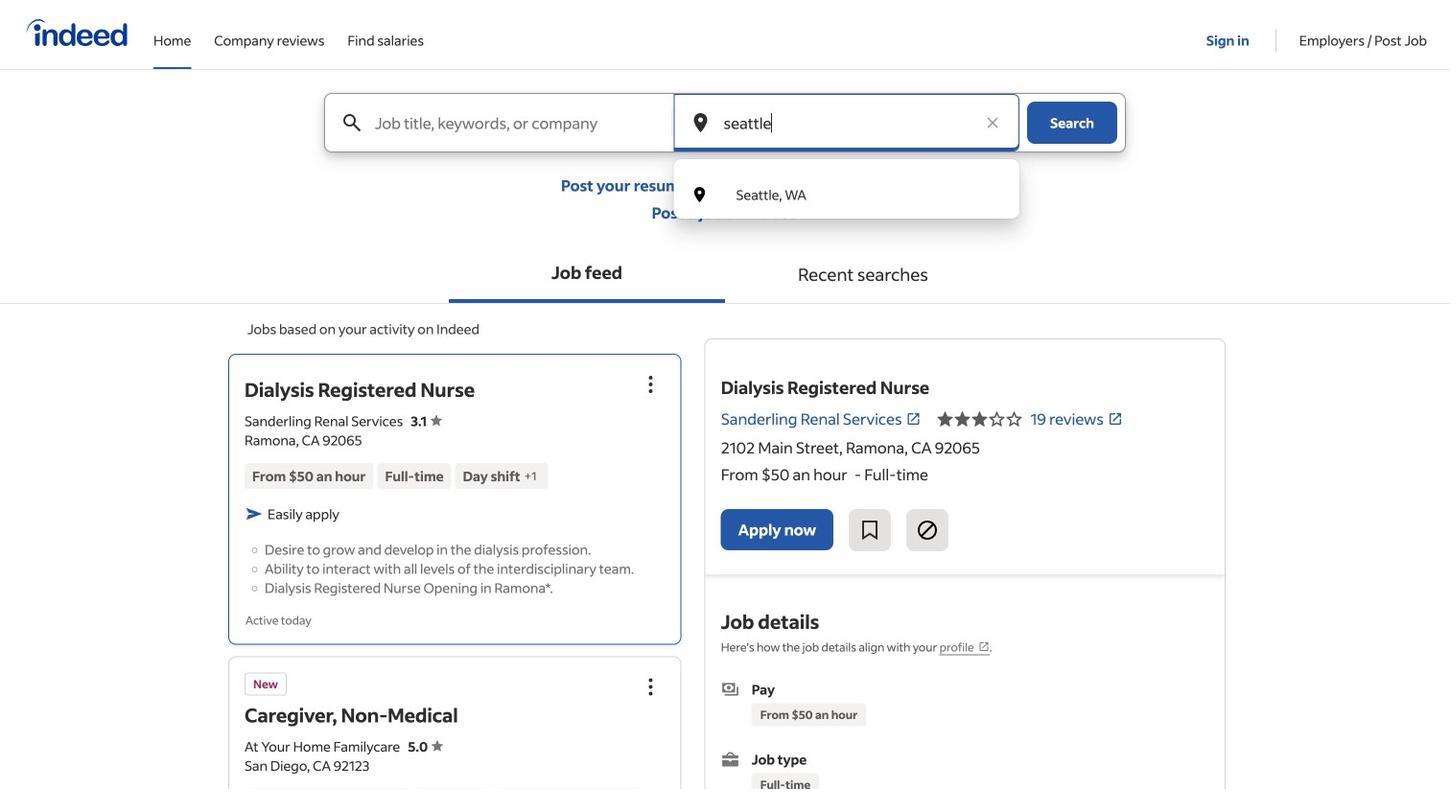 Task type: locate. For each thing, give the bounding box(es) containing it.
job actions for caregiver, non-medical is collapsed image
[[639, 676, 662, 699]]

None search field
[[309, 93, 1141, 219]]

search: Job title, keywords, or company text field
[[371, 94, 671, 152]]

3.1 out of five stars rating image
[[411, 412, 442, 430]]

tab list
[[0, 246, 1450, 304]]

main content
[[0, 93, 1450, 789]]



Task type: describe. For each thing, give the bounding box(es) containing it.
Edit location text field
[[720, 94, 973, 152]]

3.1 out of 5 stars. link to 19 reviews company ratings (opens in a new tab) image
[[1108, 411, 1123, 427]]

not interested image
[[916, 519, 939, 542]]

job preferences (opens in a new window) image
[[978, 641, 989, 653]]

clear location input image
[[983, 113, 1002, 132]]

5.0 out of five stars rating image
[[408, 738, 443, 755]]

sanderling renal services (opens in a new tab) image
[[906, 411, 921, 427]]

job actions for dialysis registered nurse is collapsed image
[[639, 373, 662, 396]]

3.1 out of 5 stars image
[[937, 408, 1023, 431]]

save this job image
[[858, 519, 881, 542]]



Task type: vqa. For each thing, say whether or not it's contained in the screenshot.
Job actions for Caregiver, Non-Medical is collapsed image
yes



